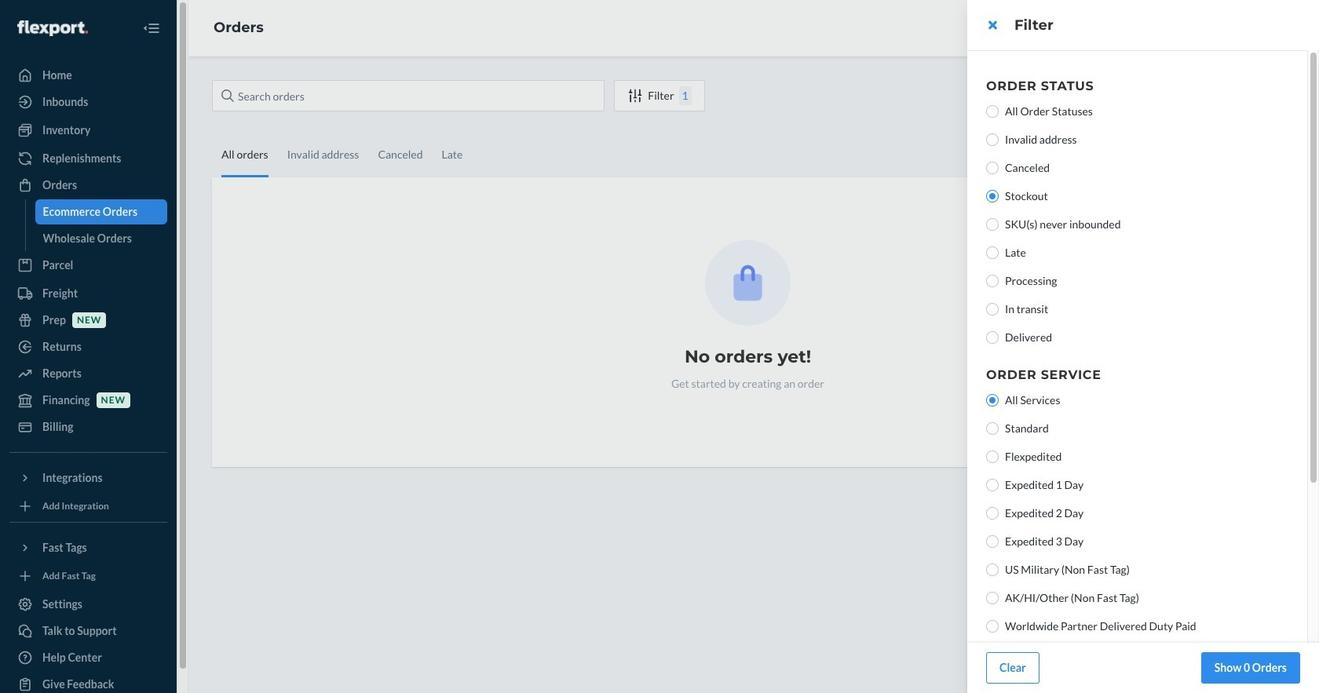 Task type: locate. For each thing, give the bounding box(es) containing it.
None radio
[[987, 105, 999, 118], [987, 134, 999, 146], [987, 247, 999, 259], [987, 275, 999, 288], [987, 303, 999, 316], [987, 394, 999, 407], [987, 423, 999, 435], [987, 451, 999, 464], [987, 592, 999, 605], [987, 105, 999, 118], [987, 134, 999, 146], [987, 247, 999, 259], [987, 275, 999, 288], [987, 303, 999, 316], [987, 394, 999, 407], [987, 423, 999, 435], [987, 451, 999, 464], [987, 592, 999, 605]]

close image
[[989, 19, 997, 31]]

None radio
[[987, 162, 999, 174], [987, 190, 999, 203], [987, 218, 999, 231], [987, 332, 999, 344], [987, 479, 999, 492], [987, 508, 999, 520], [987, 536, 999, 548], [987, 564, 999, 577], [987, 621, 999, 633], [987, 162, 999, 174], [987, 190, 999, 203], [987, 218, 999, 231], [987, 332, 999, 344], [987, 479, 999, 492], [987, 508, 999, 520], [987, 536, 999, 548], [987, 564, 999, 577], [987, 621, 999, 633]]



Task type: vqa. For each thing, say whether or not it's contained in the screenshot.
Inventory for Inventory Details - Reserve Storage
no



